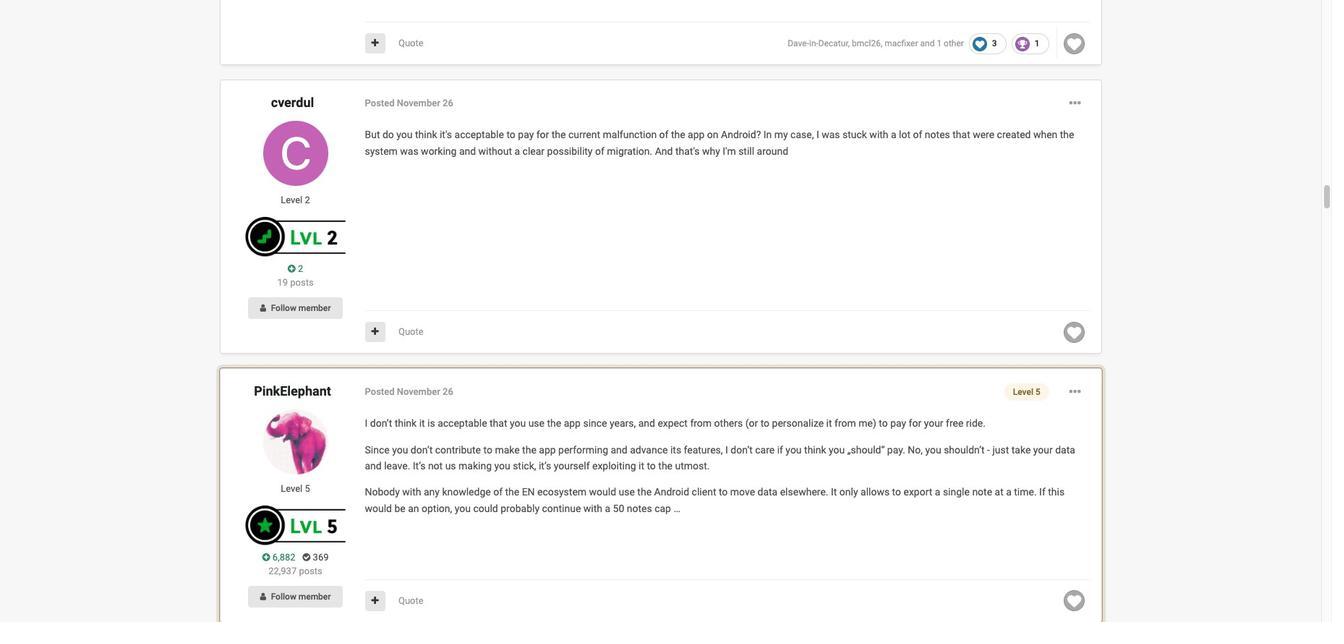 Task type: describe. For each thing, give the bounding box(es) containing it.
knowledge
[[442, 486, 491, 498]]

on
[[707, 129, 719, 140]]

to left make
[[484, 444, 493, 455]]

acceptable for is
[[438, 418, 487, 429]]

-
[[987, 444, 990, 455]]

1 vertical spatial level
[[1013, 387, 1034, 397]]

that inside but do you think it's acceptable to pay for the current malfunction of the app on android? in my case, i was stuck with a lot of notes that were created when the system was working and without a clear possibility of migration. and that's why i'm still around
[[953, 129, 970, 140]]

think inside but do you think it's acceptable to pay for the current malfunction of the app on android? in my case, i was stuck with a lot of notes that were created when the system was working and without a clear possibility of migration. and that's why i'm still around
[[415, 129, 437, 140]]

bmcl26 link
[[852, 38, 881, 48]]

6,882 link
[[262, 550, 296, 564]]

you right if
[[786, 444, 802, 455]]

…
[[674, 503, 680, 514]]

1 , from the left
[[848, 38, 850, 48]]

1 horizontal spatial would
[[589, 486, 616, 498]]

current
[[568, 129, 600, 140]]

pinkelephant image
[[263, 410, 328, 475]]

is
[[428, 418, 435, 429]]

do
[[383, 129, 394, 140]]

lot
[[899, 129, 911, 140]]

this
[[1048, 486, 1065, 498]]

quote for cverdul
[[399, 326, 424, 337]]

single
[[943, 486, 970, 498]]

the left en in the bottom left of the page
[[505, 486, 519, 498]]

posted for cverdul
[[365, 98, 395, 109]]

your inside since you don't contribute to make the app performing and advance its features, i don't care if you think you „should" pay. no, you shouldn't - just take your data and leave. it's not us making you stick, it's yourself exploiting it to the utmost.
[[1033, 444, 1053, 455]]

pinkelephant
[[254, 383, 331, 399]]

2 horizontal spatial don't
[[731, 444, 753, 455]]

stuck
[[843, 129, 867, 140]]

2 horizontal spatial it
[[826, 418, 832, 429]]

1 1 from the left
[[1035, 38, 1040, 48]]

1 vertical spatial i
[[365, 418, 368, 429]]

other
[[944, 38, 964, 48]]

expect
[[658, 418, 688, 429]]

export
[[904, 486, 933, 498]]

cverdul
[[271, 95, 314, 110]]

0 horizontal spatial your
[[924, 418, 944, 429]]

and right years,
[[638, 418, 655, 429]]

performing
[[558, 444, 608, 455]]

posted november 26 for pinkelephant
[[365, 386, 453, 397]]

1 vertical spatial level 5
[[281, 483, 310, 494]]

when
[[1034, 129, 1058, 140]]

only
[[840, 486, 858, 498]]

no,
[[908, 444, 923, 455]]

to inside but do you think it's acceptable to pay for the current malfunction of the app on android? in my case, i was stuck with a lot of notes that were created when the system was working and without a clear possibility of migration. and that's why i'm still around
[[507, 129, 516, 140]]

1 horizontal spatial 2
[[305, 195, 310, 206]]

shouldn't
[[944, 444, 985, 455]]

the right when
[[1060, 129, 1074, 140]]

bmcl26
[[852, 38, 881, 48]]

0 horizontal spatial 2
[[296, 263, 303, 274]]

50
[[613, 503, 624, 514]]

you up leave.
[[392, 444, 408, 455]]

and
[[655, 145, 673, 157]]

notes inside nobody with any knowledge of the en ecosystem would use the android client to move data elsewhere. it only allows to export a single note at a time. if this would be an option, you could probably continue with a 50 notes cap …
[[627, 503, 652, 514]]

client
[[692, 486, 716, 498]]

multiquote image for cverdul
[[371, 327, 379, 336]]

years,
[[610, 418, 636, 429]]

the left android
[[637, 486, 652, 498]]

2 from from the left
[[835, 418, 856, 429]]

the up performing
[[547, 418, 561, 429]]

like image for cverdul
[[1064, 322, 1085, 343]]

cverdul link
[[271, 95, 314, 110]]

the up that's
[[671, 129, 685, 140]]

follow for pinkelephant
[[271, 592, 296, 602]]

app inside since you don't contribute to make the app performing and advance its features, i don't care if you think you „should" pay. no, you shouldn't - just take your data and leave. it's not us making you stick, it's yourself exploiting it to the utmost.
[[539, 444, 556, 455]]

you left „should"
[[829, 444, 845, 455]]

1 vertical spatial would
[[365, 503, 392, 514]]

level for cverdul
[[281, 195, 303, 206]]

19 posts
[[277, 277, 314, 288]]

1 horizontal spatial don't
[[411, 444, 433, 455]]

level for pinkelephant
[[281, 483, 303, 494]]

and left 1 other link
[[920, 38, 935, 48]]

member for cverdul
[[299, 303, 331, 313]]

pay.
[[887, 444, 905, 455]]

to right client
[[719, 486, 728, 498]]

quote link for pinkelephant
[[399, 595, 424, 606]]

continue
[[542, 503, 581, 514]]

plus circle image for 2
[[288, 264, 296, 273]]

the up "stick,"
[[522, 444, 537, 455]]

contribute
[[435, 444, 481, 455]]

elsewhere.
[[780, 486, 829, 498]]

user image for pinkelephant
[[260, 592, 266, 601]]

i don't think it is acceptable that you use the app since years, and expect from others (or to personalize it from me) to pay for your free ride.
[[365, 418, 986, 429]]

in-
[[809, 38, 819, 48]]

but do you think it's acceptable to pay for the current malfunction of the app on android? in my case, i was stuck with a lot of notes that were created when the system was working and without a clear possibility of migration. and that's why i'm still around
[[365, 129, 1074, 157]]

1 vertical spatial think
[[395, 418, 417, 429]]

1 vertical spatial pay
[[890, 418, 906, 429]]

19
[[277, 277, 288, 288]]

1 horizontal spatial for
[[909, 418, 922, 429]]

utmost.
[[675, 460, 710, 472]]

1 like image from the top
[[1064, 33, 1085, 54]]

i'm
[[723, 145, 736, 157]]

pinkelephant link
[[254, 383, 331, 399]]

posts for pinkelephant
[[299, 566, 322, 577]]

level 2
[[281, 195, 310, 206]]

369 link
[[303, 552, 329, 563]]

and down since
[[365, 460, 382, 472]]

1 vertical spatial 5
[[305, 483, 310, 494]]

yourself
[[554, 460, 590, 472]]

cap
[[655, 503, 671, 514]]

decatur
[[819, 38, 848, 48]]

1 link
[[1012, 33, 1049, 54]]

case,
[[791, 129, 814, 140]]

to right the me)
[[879, 418, 888, 429]]

me)
[[859, 418, 877, 429]]

a left single
[[935, 486, 941, 498]]

note
[[972, 486, 992, 498]]

advance
[[630, 444, 668, 455]]

since you don't contribute to make the app performing and advance its features, i don't care if you think you „should" pay. no, you shouldn't - just take your data and leave. it's not us making you stick, it's yourself exploiting it to the utmost.
[[365, 444, 1076, 472]]

data inside nobody with any knowledge of the en ecosystem would use the android client to move data elsewhere. it only allows to export a single note at a time. if this would be an option, you could probably continue with a 50 notes cap …
[[758, 486, 778, 498]]

3 link
[[969, 33, 1007, 54]]

1 horizontal spatial level 5
[[1013, 387, 1041, 397]]

of down current
[[595, 145, 605, 157]]

cverdul image
[[263, 121, 328, 186]]

22,937
[[268, 566, 297, 577]]

move
[[730, 486, 755, 498]]

macfixer
[[885, 38, 918, 48]]

android?
[[721, 129, 761, 140]]

that's
[[676, 145, 700, 157]]

0 horizontal spatial with
[[402, 486, 421, 498]]

0 vertical spatial was
[[822, 129, 840, 140]]

of up and
[[659, 129, 669, 140]]

just
[[993, 444, 1009, 455]]

of right lot
[[913, 129, 923, 140]]

3
[[992, 38, 997, 48]]

0 horizontal spatial it
[[419, 418, 425, 429]]

2 1 from the left
[[937, 38, 942, 48]]

a right at at the bottom of page
[[1006, 486, 1012, 498]]

think inside since you don't contribute to make the app performing and advance its features, i don't care if you think you „should" pay. no, you shouldn't - just take your data and leave. it's not us making you stick, it's yourself exploiting it to the utmost.
[[804, 444, 826, 455]]

if
[[1039, 486, 1046, 498]]

posted november 26 for cverdul
[[365, 98, 453, 109]]

multiquote image for pinkelephant
[[371, 596, 379, 605]]

system
[[365, 145, 398, 157]]

26 for cverdul
[[443, 98, 453, 109]]

for inside but do you think it's acceptable to pay for the current malfunction of the app on android? in my case, i was stuck with a lot of notes that were created when the system was working and without a clear possibility of migration. and that's why i'm still around
[[537, 129, 549, 140]]

android
[[654, 486, 689, 498]]



Task type: vqa. For each thing, say whether or not it's contained in the screenshot.
simon jacob icon
no



Task type: locate. For each thing, give the bounding box(es) containing it.
26 up the "contribute"
[[443, 386, 453, 397]]

0 vertical spatial notes
[[925, 129, 950, 140]]

others
[[714, 418, 743, 429]]

more options... image
[[1070, 384, 1081, 401]]

1 vertical spatial notes
[[627, 503, 652, 514]]

was
[[822, 129, 840, 140], [400, 145, 419, 157]]

follow member down 22,937 posts
[[271, 592, 331, 602]]

posted
[[365, 98, 395, 109], [365, 386, 395, 397]]

2 like image from the top
[[1064, 322, 1085, 343]]

quote link for cverdul
[[399, 326, 424, 337]]

make
[[495, 444, 520, 455]]

user image for cverdul
[[260, 304, 266, 312]]

notes
[[925, 129, 950, 140], [627, 503, 652, 514]]

0 horizontal spatial would
[[365, 503, 392, 514]]

0 vertical spatial 2
[[305, 195, 310, 206]]

making
[[459, 460, 492, 472]]

1 follow member link from the top
[[248, 297, 343, 319]]

it left is
[[419, 418, 425, 429]]

to down the advance
[[647, 460, 656, 472]]

plus circle image inside 2 link
[[288, 264, 296, 273]]

to right (or
[[761, 418, 770, 429]]

2 follow member from the top
[[271, 592, 331, 602]]

acceptable for it's
[[455, 129, 504, 140]]

it
[[831, 486, 837, 498]]

pay up clear
[[518, 129, 534, 140]]

be
[[395, 503, 406, 514]]

don't left care
[[731, 444, 753, 455]]

0 horizontal spatial was
[[400, 145, 419, 157]]

2 member from the top
[[299, 592, 331, 602]]

1 vertical spatial november
[[397, 386, 440, 397]]

follow member for cverdul
[[271, 303, 331, 313]]

0 vertical spatial posted
[[365, 98, 395, 109]]

don't up 'it's'
[[411, 444, 433, 455]]

plus circle image up 22,937
[[262, 552, 270, 562]]

but
[[365, 129, 380, 140]]

you right no,
[[925, 444, 942, 455]]

2 user image from the top
[[260, 592, 266, 601]]

a left lot
[[891, 129, 897, 140]]

use up it's
[[528, 418, 545, 429]]

in
[[764, 129, 772, 140]]

dave-in-decatur link
[[788, 38, 848, 48]]

1 vertical spatial multiquote image
[[371, 596, 379, 605]]

it inside since you don't contribute to make the app performing and advance its features, i don't care if you think you „should" pay. no, you shouldn't - just take your data and leave. it's not us making you stick, it's yourself exploiting it to the utmost.
[[639, 460, 644, 472]]

0 vertical spatial multiquote image
[[371, 327, 379, 336]]

level
[[281, 195, 303, 206], [1013, 387, 1034, 397], [281, 483, 303, 494]]

app up it's
[[539, 444, 556, 455]]

option,
[[422, 503, 452, 514]]

the down its
[[658, 460, 673, 472]]

data right move
[[758, 486, 778, 498]]

member
[[299, 303, 331, 313], [299, 592, 331, 602]]

with up the an at bottom
[[402, 486, 421, 498]]

acceptable up without
[[455, 129, 504, 140]]

0 vertical spatial think
[[415, 129, 437, 140]]

2 horizontal spatial with
[[870, 129, 889, 140]]

1 horizontal spatial it
[[639, 460, 644, 472]]

for
[[537, 129, 549, 140], [909, 418, 922, 429]]

level down cverdul image
[[281, 195, 303, 206]]

stick,
[[513, 460, 536, 472]]

notes right 50
[[627, 503, 652, 514]]

0 horizontal spatial app
[[539, 444, 556, 455]]

2 vertical spatial quote link
[[399, 595, 424, 606]]

ecosystem
[[537, 486, 587, 498]]

to left export
[[892, 486, 901, 498]]

user image
[[260, 304, 266, 312], [260, 592, 266, 601]]

you inside but do you think it's acceptable to pay for the current malfunction of the app on android? in my case, i was stuck with a lot of notes that were created when the system was working and without a clear possibility of migration. and that's why i'm still around
[[397, 129, 413, 140]]

i right features,
[[726, 444, 728, 455]]

pay
[[518, 129, 534, 140], [890, 418, 906, 429]]

a left 50
[[605, 503, 611, 514]]

from
[[690, 418, 712, 429], [835, 418, 856, 429]]

1 member from the top
[[299, 303, 331, 313]]

1 horizontal spatial use
[[619, 486, 635, 498]]

0 horizontal spatial pay
[[518, 129, 534, 140]]

pay up pay.
[[890, 418, 906, 429]]

1 vertical spatial 26
[[443, 386, 453, 397]]

22,937 posts
[[268, 566, 322, 577]]

2 follow member link from the top
[[248, 586, 343, 607]]

don't
[[370, 418, 392, 429], [411, 444, 433, 455], [731, 444, 753, 455]]

1 vertical spatial was
[[400, 145, 419, 157]]

posted for pinkelephant
[[365, 386, 395, 397]]

2 multiquote image from the top
[[371, 596, 379, 605]]

0 vertical spatial november
[[397, 98, 440, 109]]

0 vertical spatial would
[[589, 486, 616, 498]]

november for cverdul
[[397, 98, 440, 109]]

acceptable inside but do you think it's acceptable to pay for the current malfunction of the app on android? in my case, i was stuck with a lot of notes that were created when the system was working and without a clear possibility of migration. and that's why i'm still around
[[455, 129, 504, 140]]

think left is
[[395, 418, 417, 429]]

, left 'macfixer' link
[[881, 38, 883, 48]]

posts down check circle icon
[[299, 566, 322, 577]]

0 horizontal spatial notes
[[627, 503, 652, 514]]

1 quote link from the top
[[399, 38, 424, 49]]

notes inside but do you think it's acceptable to pay for the current malfunction of the app on android? in my case, i was stuck with a lot of notes that were created when the system was working and without a clear possibility of migration. and that's why i'm still around
[[925, 129, 950, 140]]

posts down 2 link
[[290, 277, 314, 288]]

1 quote from the top
[[399, 38, 424, 49]]

you up make
[[510, 418, 526, 429]]

,
[[848, 38, 850, 48], [881, 38, 883, 48]]

to up without
[[507, 129, 516, 140]]

5
[[1036, 387, 1041, 397], [305, 483, 310, 494]]

created
[[997, 129, 1031, 140]]

0 vertical spatial data
[[1055, 444, 1076, 455]]

my
[[774, 129, 788, 140]]

2 quote link from the top
[[399, 326, 424, 337]]

plus circle image inside 6,882 link
[[262, 552, 270, 562]]

app left since
[[564, 418, 581, 429]]

i
[[817, 129, 819, 140], [365, 418, 368, 429], [726, 444, 728, 455]]

your left 'free'
[[924, 418, 944, 429]]

the up possibility
[[552, 129, 566, 140]]

it's
[[440, 129, 452, 140]]

since
[[365, 444, 390, 455]]

acceptable up the "contribute"
[[438, 418, 487, 429]]

from left the me)
[[835, 418, 856, 429]]

follow member for pinkelephant
[[271, 592, 331, 602]]

0 horizontal spatial from
[[690, 418, 712, 429]]

follow member
[[271, 303, 331, 313], [271, 592, 331, 602]]

0 vertical spatial follow
[[271, 303, 296, 313]]

a
[[891, 129, 897, 140], [515, 145, 520, 157], [935, 486, 941, 498], [1006, 486, 1012, 498], [605, 503, 611, 514]]

0 horizontal spatial i
[[365, 418, 368, 429]]

it down the advance
[[639, 460, 644, 472]]

you
[[397, 129, 413, 140], [510, 418, 526, 429], [392, 444, 408, 455], [786, 444, 802, 455], [829, 444, 845, 455], [925, 444, 942, 455], [494, 460, 510, 472], [455, 503, 471, 514]]

data up the "this"
[[1055, 444, 1076, 455]]

0 vertical spatial 26
[[443, 98, 453, 109]]

0 horizontal spatial don't
[[370, 418, 392, 429]]

0 vertical spatial your
[[924, 418, 944, 429]]

1 vertical spatial follow member link
[[248, 586, 343, 607]]

you inside nobody with any knowledge of the en ecosystem would use the android client to move data elsewhere. it only allows to export a single note at a time. if this would be an option, you could probably continue with a 50 notes cap …
[[455, 503, 471, 514]]

1 horizontal spatial i
[[726, 444, 728, 455]]

posts
[[290, 277, 314, 288], [299, 566, 322, 577]]

dave-
[[788, 38, 809, 48]]

level 5 left more options... image on the bottom right
[[1013, 387, 1041, 397]]

plus circle image
[[288, 264, 296, 273], [262, 552, 270, 562]]

1 multiquote image from the top
[[371, 327, 379, 336]]

0 vertical spatial i
[[817, 129, 819, 140]]

1 posted from the top
[[365, 98, 395, 109]]

thanks image
[[1015, 37, 1030, 51]]

that left were
[[953, 129, 970, 140]]

369
[[311, 552, 329, 563]]

your right take
[[1033, 444, 1053, 455]]

1 user image from the top
[[260, 304, 266, 312]]

0 horizontal spatial 5
[[305, 483, 310, 494]]

follow member link down 19 posts
[[248, 297, 343, 319]]

1 horizontal spatial data
[[1055, 444, 1076, 455]]

nobody with any knowledge of the en ecosystem would use the android client to move data elsewhere. it only allows to export a single note at a time. if this would be an option, you could probably continue with a 50 notes cap …
[[365, 486, 1065, 514]]

2 vertical spatial with
[[584, 503, 603, 514]]

26 up it's
[[443, 98, 453, 109]]

1 vertical spatial use
[[619, 486, 635, 498]]

5 down pinkelephant image
[[305, 483, 310, 494]]

3 like image from the top
[[1064, 590, 1085, 611]]

2 quote from the top
[[399, 326, 424, 337]]

quote
[[399, 38, 424, 49], [399, 326, 424, 337], [399, 595, 424, 606]]

2 link
[[288, 262, 303, 276]]

november for pinkelephant
[[397, 386, 440, 397]]

think left it's
[[415, 129, 437, 140]]

1 vertical spatial user image
[[260, 592, 266, 601]]

2 vertical spatial app
[[539, 444, 556, 455]]

data inside since you don't contribute to make the app performing and advance its features, i don't care if you think you „should" pay. no, you shouldn't - just take your data and leave. it's not us making you stick, it's yourself exploiting it to the utmost.
[[1055, 444, 1076, 455]]

time.
[[1014, 486, 1037, 498]]

posted up since
[[365, 386, 395, 397]]

0 horizontal spatial ,
[[848, 38, 850, 48]]

more options... image
[[1070, 95, 1081, 112]]

notes right lot
[[925, 129, 950, 140]]

app left on
[[688, 129, 705, 140]]

0 vertical spatial quote
[[399, 38, 424, 49]]

3 quote from the top
[[399, 595, 424, 606]]

macfixer link
[[885, 38, 918, 48]]

1 vertical spatial quote
[[399, 326, 424, 337]]

0 vertical spatial user image
[[260, 304, 266, 312]]

1 horizontal spatial notes
[[925, 129, 950, 140]]

member for pinkelephant
[[299, 592, 331, 602]]

and inside but do you think it's acceptable to pay for the current malfunction of the app on android? in my case, i was stuck with a lot of notes that were created when the system was working and without a clear possibility of migration. and that's why i'm still around
[[459, 145, 476, 157]]

exploiting
[[592, 460, 636, 472]]

1 horizontal spatial with
[[584, 503, 603, 514]]

nobody
[[365, 486, 400, 498]]

it's
[[539, 460, 551, 472]]

, left bmcl26
[[848, 38, 850, 48]]

follow member link for pinkelephant
[[248, 586, 343, 607]]

november up is
[[397, 386, 440, 397]]

pay inside but do you think it's acceptable to pay for the current malfunction of the app on android? in my case, i was stuck with a lot of notes that were created when the system was working and without a clear possibility of migration. and that's why i'm still around
[[518, 129, 534, 140]]

possibility
[[547, 145, 593, 157]]

1 left other at right
[[937, 38, 942, 48]]

0 vertical spatial posts
[[290, 277, 314, 288]]

member down 22,937 posts
[[299, 592, 331, 602]]

personalize
[[772, 418, 824, 429]]

and
[[920, 38, 935, 48], [459, 145, 476, 157], [638, 418, 655, 429], [611, 444, 628, 455], [365, 460, 382, 472]]

follow down 19
[[271, 303, 296, 313]]

leave.
[[384, 460, 410, 472]]

of
[[659, 129, 669, 140], [913, 129, 923, 140], [595, 145, 605, 157], [493, 486, 503, 498]]

follow member down 19 posts
[[271, 303, 331, 313]]

1 follow member from the top
[[271, 303, 331, 313]]

0 vertical spatial quote link
[[399, 38, 424, 49]]

i inside since you don't contribute to make the app performing and advance its features, i don't care if you think you „should" pay. no, you shouldn't - just take your data and leave. it's not us making you stick, it's yourself exploiting it to the utmost.
[[726, 444, 728, 455]]

0 vertical spatial app
[[688, 129, 705, 140]]

2 down cverdul image
[[305, 195, 310, 206]]

level down pinkelephant image
[[281, 483, 303, 494]]

0 vertical spatial member
[[299, 303, 331, 313]]

probably
[[501, 503, 540, 514]]

a left clear
[[515, 145, 520, 157]]

quote for pinkelephant
[[399, 595, 424, 606]]

it right personalize
[[826, 418, 832, 429]]

1 vertical spatial with
[[402, 486, 421, 498]]

would down nobody
[[365, 503, 392, 514]]

1 horizontal spatial pay
[[890, 418, 906, 429]]

1 vertical spatial data
[[758, 486, 778, 498]]

1 vertical spatial posted november 26
[[365, 386, 453, 397]]

1 vertical spatial plus circle image
[[262, 552, 270, 562]]

features,
[[684, 444, 723, 455]]

1 posted november 26 from the top
[[365, 98, 453, 109]]

„should"
[[848, 444, 885, 455]]

posts for cverdul
[[290, 277, 314, 288]]

2 horizontal spatial i
[[817, 129, 819, 140]]

you down make
[[494, 460, 510, 472]]

(or
[[746, 418, 758, 429]]

0 vertical spatial posted november 26
[[365, 98, 453, 109]]

app inside but do you think it's acceptable to pay for the current malfunction of the app on android? in my case, i was stuck with a lot of notes that were created when the system was working and without a clear possibility of migration. and that's why i'm still around
[[688, 129, 705, 140]]

follow down 22,937
[[271, 592, 296, 602]]

1 vertical spatial app
[[564, 418, 581, 429]]

2 november from the top
[[397, 386, 440, 397]]

1 follow from the top
[[271, 303, 296, 313]]

0 vertical spatial that
[[953, 129, 970, 140]]

malfunction
[[603, 129, 657, 140]]

like image
[[973, 37, 987, 51]]

0 vertical spatial plus circle image
[[288, 264, 296, 273]]

working
[[421, 145, 457, 157]]

and left without
[[459, 145, 476, 157]]

would
[[589, 486, 616, 498], [365, 503, 392, 514]]

since
[[583, 418, 607, 429]]

posted november 26 up is
[[365, 386, 453, 397]]

posted november 26 up do
[[365, 98, 453, 109]]

why
[[702, 145, 720, 157]]

0 horizontal spatial use
[[528, 418, 545, 429]]

quote link
[[399, 38, 424, 49], [399, 326, 424, 337], [399, 595, 424, 606]]

follow member link for cverdul
[[248, 297, 343, 319]]

think down personalize
[[804, 444, 826, 455]]

2 26 from the top
[[443, 386, 453, 397]]

i right case,
[[817, 129, 819, 140]]

1 horizontal spatial was
[[822, 129, 840, 140]]

with right stuck
[[870, 129, 889, 140]]

0 vertical spatial with
[[870, 129, 889, 140]]

follow member link down 22,937 posts
[[248, 586, 343, 607]]

migration.
[[607, 145, 653, 157]]

and up exploiting
[[611, 444, 628, 455]]

1 horizontal spatial your
[[1033, 444, 1053, 455]]

1 november from the top
[[397, 98, 440, 109]]

use inside nobody with any knowledge of the en ecosystem would use the android client to move data elsewhere. it only allows to export a single note at a time. if this would be an option, you could probably continue with a 50 notes cap …
[[619, 486, 635, 498]]

2 vertical spatial i
[[726, 444, 728, 455]]

you down knowledge
[[455, 503, 471, 514]]

0 vertical spatial level 5
[[1013, 387, 1041, 397]]

1 vertical spatial acceptable
[[438, 418, 487, 429]]

an
[[408, 503, 419, 514]]

2 follow from the top
[[271, 592, 296, 602]]

0 vertical spatial use
[[528, 418, 545, 429]]

0 horizontal spatial 1
[[937, 38, 942, 48]]

check circle image
[[303, 552, 311, 562]]

us
[[445, 460, 456, 472]]

it's
[[413, 460, 426, 472]]

26 for pinkelephant
[[443, 386, 453, 397]]

could
[[473, 503, 498, 514]]

for up no,
[[909, 418, 922, 429]]

1 vertical spatial quote link
[[399, 326, 424, 337]]

that up make
[[490, 418, 507, 429]]

5 left more options... image on the bottom right
[[1036, 387, 1041, 397]]

multiquote image
[[371, 327, 379, 336], [371, 596, 379, 605]]

for up clear
[[537, 129, 549, 140]]

i inside but do you think it's acceptable to pay for the current malfunction of the app on android? in my case, i was stuck with a lot of notes that were created when the system was working and without a clear possibility of migration. and that's why i'm still around
[[817, 129, 819, 140]]

0 horizontal spatial for
[[537, 129, 549, 140]]

at
[[995, 486, 1004, 498]]

1 horizontal spatial 1
[[1035, 38, 1040, 48]]

acceptable
[[455, 129, 504, 140], [438, 418, 487, 429]]

0 horizontal spatial plus circle image
[[262, 552, 270, 562]]

2 vertical spatial like image
[[1064, 590, 1085, 611]]

plus circle image up 19 posts
[[288, 264, 296, 273]]

1 vertical spatial like image
[[1064, 322, 1085, 343]]

3 quote link from the top
[[399, 595, 424, 606]]

of up could
[[493, 486, 503, 498]]

1 horizontal spatial ,
[[881, 38, 883, 48]]

november up it's
[[397, 98, 440, 109]]

with inside but do you think it's acceptable to pay for the current malfunction of the app on android? in my case, i was stuck with a lot of notes that were created when the system was working and without a clear possibility of migration. and that's why i'm still around
[[870, 129, 889, 140]]

0 vertical spatial level
[[281, 195, 303, 206]]

1 right thanks icon
[[1035, 38, 1040, 48]]

free
[[946, 418, 964, 429]]

0 horizontal spatial that
[[490, 418, 507, 429]]

level left more options... image on the bottom right
[[1013, 387, 1034, 397]]

1 26 from the top
[[443, 98, 453, 109]]

use
[[528, 418, 545, 429], [619, 486, 635, 498]]

it
[[419, 418, 425, 429], [826, 418, 832, 429], [639, 460, 644, 472]]

2 , from the left
[[881, 38, 883, 48]]

1 horizontal spatial 5
[[1036, 387, 1041, 397]]

0 vertical spatial acceptable
[[455, 129, 504, 140]]

you right do
[[397, 129, 413, 140]]

en
[[522, 486, 535, 498]]

with left 50
[[584, 503, 603, 514]]

was right system
[[400, 145, 419, 157]]

like image for pinkelephant
[[1064, 590, 1085, 611]]

were
[[973, 129, 995, 140]]

multiquote image
[[371, 38, 379, 48]]

from up features,
[[690, 418, 712, 429]]

follow
[[271, 303, 296, 313], [271, 592, 296, 602]]

follow for cverdul
[[271, 303, 296, 313]]

still
[[739, 145, 755, 157]]

1 from from the left
[[690, 418, 712, 429]]

2 up 19 posts
[[296, 263, 303, 274]]

take
[[1012, 444, 1031, 455]]

1 vertical spatial posts
[[299, 566, 322, 577]]

of inside nobody with any knowledge of the en ecosystem would use the android client to move data elsewhere. it only allows to export a single note at a time. if this would be an option, you could probably continue with a 50 notes cap …
[[493, 486, 503, 498]]

2 posted from the top
[[365, 386, 395, 397]]

like image
[[1064, 33, 1085, 54], [1064, 322, 1085, 343], [1064, 590, 1085, 611]]

1 vertical spatial follow member
[[271, 592, 331, 602]]

1 horizontal spatial plus circle image
[[288, 264, 296, 273]]

1 vertical spatial 2
[[296, 263, 303, 274]]

1 vertical spatial follow
[[271, 592, 296, 602]]

its
[[670, 444, 681, 455]]

dave-in-decatur , bmcl26 , macfixer and 1 other
[[788, 38, 964, 48]]

would up 50
[[589, 486, 616, 498]]

plus circle image for 6,882
[[262, 552, 270, 562]]

2 posted november 26 from the top
[[365, 386, 453, 397]]

1 horizontal spatial app
[[564, 418, 581, 429]]

not
[[428, 460, 443, 472]]



